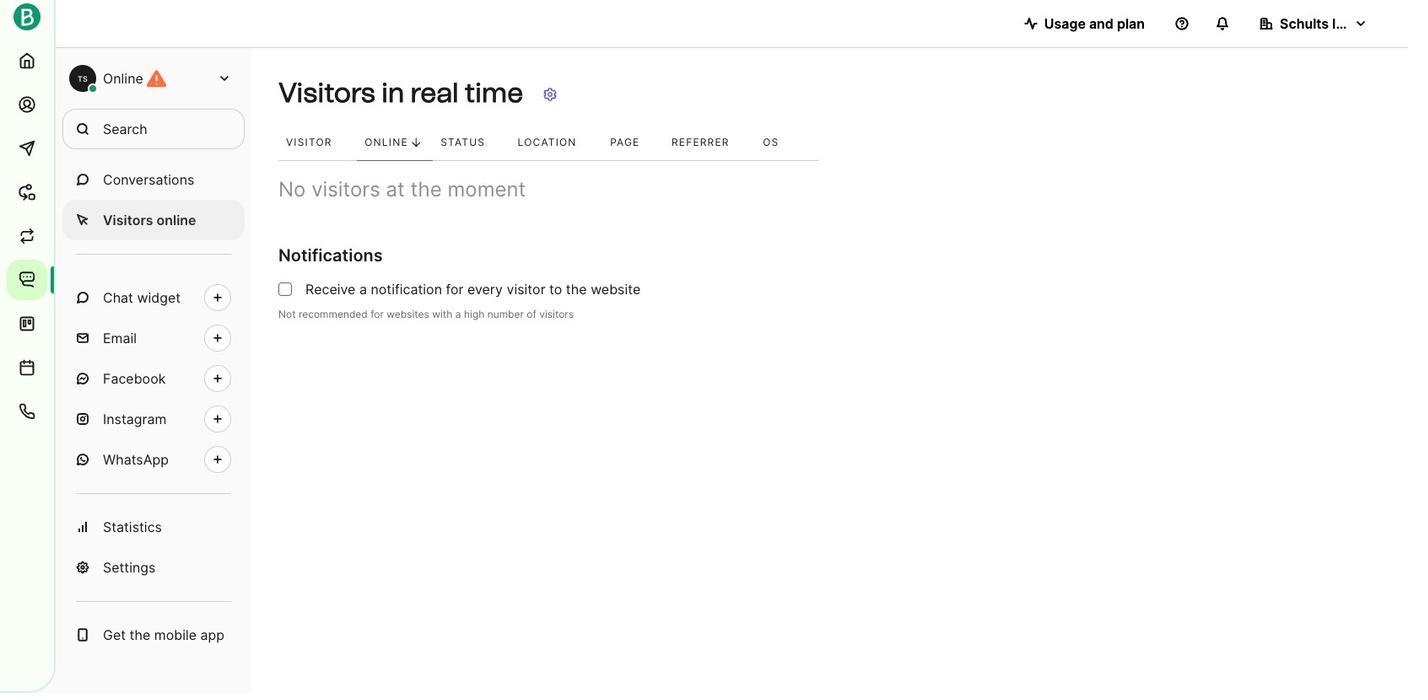 Task type: locate. For each thing, give the bounding box(es) containing it.
time
[[465, 77, 523, 109]]

schults inc button
[[1246, 7, 1381, 40]]

high
[[464, 308, 485, 321]]

visitors
[[311, 177, 380, 202], [539, 308, 574, 321]]

location button
[[510, 125, 603, 161]]

os
[[763, 136, 779, 148]]

0 vertical spatial for
[[446, 281, 464, 298]]

1 vertical spatial the
[[566, 281, 587, 298]]

online
[[157, 212, 196, 229]]

statistics link
[[62, 507, 245, 548]]

visitors left 'at'
[[311, 177, 380, 202]]

0 vertical spatial visitors
[[278, 77, 375, 109]]

online up 'at'
[[365, 136, 408, 148]]

0 horizontal spatial for
[[371, 308, 384, 321]]

visitors down conversations
[[103, 212, 153, 229]]

2 vertical spatial the
[[130, 627, 150, 644]]

1 vertical spatial visitors
[[103, 212, 153, 229]]

receive a notification for every visitor to the website
[[305, 281, 641, 298]]

os button
[[755, 125, 802, 161]]

visitors down to
[[539, 308, 574, 321]]

a right receive
[[359, 281, 367, 298]]

1 horizontal spatial visitors
[[539, 308, 574, 321]]

visitors up visitor button
[[278, 77, 375, 109]]

for left the websites
[[371, 308, 384, 321]]

widget
[[137, 289, 181, 306]]

with
[[432, 308, 453, 321]]

the right to
[[566, 281, 587, 298]]

facebook link
[[62, 359, 245, 399]]

0 horizontal spatial a
[[359, 281, 367, 298]]

1 horizontal spatial for
[[446, 281, 464, 298]]

every
[[467, 281, 503, 298]]

for
[[446, 281, 464, 298], [371, 308, 384, 321]]

1 vertical spatial online
[[365, 136, 408, 148]]

1 horizontal spatial the
[[411, 177, 442, 202]]

a
[[359, 281, 367, 298], [455, 308, 461, 321]]

for up "with"
[[446, 281, 464, 298]]

1 horizontal spatial visitors
[[278, 77, 375, 109]]

online right ts
[[103, 70, 143, 87]]

email link
[[62, 318, 245, 359]]

the
[[411, 177, 442, 202], [566, 281, 587, 298], [130, 627, 150, 644]]

whatsapp
[[103, 451, 169, 468]]

0 horizontal spatial visitors
[[311, 177, 380, 202]]

plan
[[1117, 15, 1145, 32]]

0 horizontal spatial visitors
[[103, 212, 153, 229]]

the right get
[[130, 627, 150, 644]]

0 vertical spatial online
[[103, 70, 143, 87]]

1 vertical spatial visitors
[[539, 308, 574, 321]]

1 vertical spatial a
[[455, 308, 461, 321]]

schults inc
[[1280, 15, 1352, 32]]

the right 'at'
[[411, 177, 442, 202]]

1 horizontal spatial online
[[365, 136, 408, 148]]

settings link
[[62, 548, 245, 588]]

2 horizontal spatial the
[[566, 281, 587, 298]]

0 vertical spatial a
[[359, 281, 367, 298]]

referrer button
[[664, 125, 755, 161]]

mobile
[[154, 627, 197, 644]]

online inside online button
[[365, 136, 408, 148]]

online
[[103, 70, 143, 87], [365, 136, 408, 148]]

a right "with"
[[455, 308, 461, 321]]

inc
[[1332, 15, 1352, 32]]

visitors
[[278, 77, 375, 109], [103, 212, 153, 229]]

0 vertical spatial the
[[411, 177, 442, 202]]

online button
[[357, 125, 433, 161]]

0 vertical spatial visitors
[[311, 177, 380, 202]]

usage and plan
[[1044, 15, 1145, 32]]

get the mobile app link
[[62, 615, 245, 656]]

page button
[[603, 125, 664, 161]]

search link
[[62, 109, 245, 149]]

email
[[103, 330, 137, 347]]



Task type: describe. For each thing, give the bounding box(es) containing it.
0 horizontal spatial the
[[130, 627, 150, 644]]

page
[[610, 136, 640, 148]]

visitors for visitors online
[[103, 212, 153, 229]]

visitors for visitors in real time
[[278, 77, 375, 109]]

visitors online link
[[62, 200, 245, 240]]

search
[[103, 121, 147, 138]]

1 horizontal spatial a
[[455, 308, 461, 321]]

not
[[278, 308, 296, 321]]

recommended
[[299, 308, 368, 321]]

number
[[487, 308, 524, 321]]

website
[[591, 281, 641, 298]]

status
[[441, 136, 485, 148]]

facebook
[[103, 370, 166, 387]]

whatsapp link
[[62, 440, 245, 480]]

chat
[[103, 289, 133, 306]]

referrer
[[672, 136, 730, 148]]

statistics
[[103, 519, 162, 536]]

ts
[[78, 74, 88, 83]]

1 vertical spatial for
[[371, 308, 384, 321]]

usage and plan button
[[1011, 7, 1158, 40]]

chat widget
[[103, 289, 181, 306]]

in
[[381, 77, 404, 109]]

0 horizontal spatial online
[[103, 70, 143, 87]]

get
[[103, 627, 126, 644]]

notifications
[[278, 245, 383, 266]]

app
[[200, 627, 225, 644]]

visitors online
[[103, 212, 196, 229]]

schults
[[1280, 15, 1329, 32]]

get the mobile app
[[103, 627, 225, 644]]

settings
[[103, 559, 156, 576]]

of
[[527, 308, 537, 321]]

location
[[518, 136, 577, 148]]

to
[[549, 281, 562, 298]]

conversations link
[[62, 159, 245, 200]]

no visitors at the moment
[[278, 177, 526, 202]]

at
[[386, 177, 405, 202]]

receive
[[305, 281, 356, 298]]

usage
[[1044, 15, 1086, 32]]

instagram link
[[62, 399, 245, 440]]

and
[[1089, 15, 1114, 32]]

no
[[278, 177, 306, 202]]

notification
[[371, 281, 442, 298]]

websites
[[387, 308, 429, 321]]

visitors in real time
[[278, 77, 523, 109]]

not recommended for websites with a high number of visitors
[[278, 308, 574, 321]]

visitor
[[507, 281, 546, 298]]

status button
[[433, 125, 510, 161]]

visitor
[[286, 136, 332, 148]]

visitor button
[[278, 125, 357, 161]]

instagram
[[103, 411, 167, 428]]

conversations
[[103, 171, 194, 188]]

chat widget link
[[62, 278, 245, 318]]

moment
[[448, 177, 526, 202]]

real
[[411, 77, 459, 109]]



Task type: vqa. For each thing, say whether or not it's contained in the screenshot.
the time
yes



